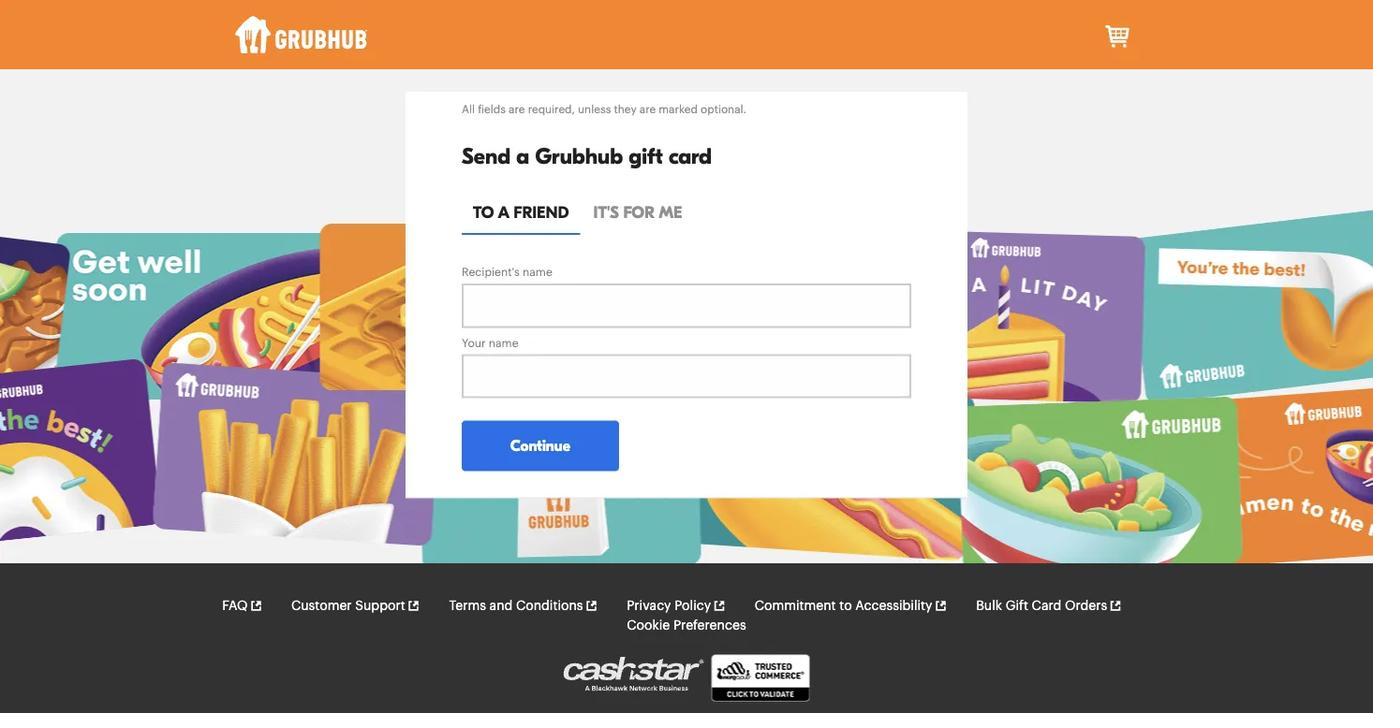 Task type: vqa. For each thing, say whether or not it's contained in the screenshot.
"$250" option
no



Task type: locate. For each thing, give the bounding box(es) containing it.
terms and conditions link
[[449, 597, 598, 616]]

terms
[[449, 600, 486, 613]]

are right fields
[[509, 104, 525, 115]]

2 are from the left
[[640, 104, 656, 115]]

fields
[[478, 104, 506, 115]]

preferences
[[673, 620, 746, 633]]

are right they on the left top
[[640, 104, 656, 115]]

Your name text field
[[462, 355, 911, 399]]

0 horizontal spatial are
[[509, 104, 525, 115]]

commitment to accessibility link
[[755, 597, 947, 616]]

card
[[669, 144, 712, 169]]

bulk
[[976, 600, 1002, 613]]

friend
[[514, 203, 569, 222]]

your name
[[462, 338, 518, 349]]

commitment
[[755, 600, 836, 613]]

0 vertical spatial a
[[516, 144, 529, 169]]

marked
[[659, 104, 698, 115]]

a right send
[[516, 144, 529, 169]]

all fields are required, unless they are marked optional.
[[462, 104, 746, 115]]

gift
[[1006, 600, 1028, 613]]

are
[[509, 104, 525, 115], [640, 104, 656, 115]]

1 vertical spatial a
[[498, 203, 509, 222]]

required,
[[528, 104, 575, 115]]

orders
[[1065, 600, 1107, 613]]

go to cart page image
[[1103, 22, 1133, 52]]

is this for me or someone else? tab list
[[462, 192, 911, 235]]

all
[[462, 104, 475, 115]]

cookie preferences
[[627, 620, 746, 633]]

policy
[[675, 600, 711, 613]]

1 horizontal spatial name
[[523, 267, 552, 278]]

1 horizontal spatial are
[[640, 104, 656, 115]]

name for your name
[[489, 338, 518, 349]]

conditions
[[516, 600, 583, 613]]

your
[[462, 338, 486, 349]]

a
[[516, 144, 529, 169], [498, 203, 509, 222]]

name right recipient's
[[523, 267, 552, 278]]

privacy policy link
[[627, 597, 726, 616]]

bulk gift card orders link
[[976, 597, 1122, 616]]

a right to
[[498, 203, 509, 222]]

0 horizontal spatial name
[[489, 338, 518, 349]]

recipient's name
[[462, 267, 552, 278]]

1 horizontal spatial a
[[516, 144, 529, 169]]

to a friend
[[473, 203, 569, 222]]

grubhub image
[[234, 16, 368, 53]]

name
[[523, 267, 552, 278], [489, 338, 518, 349]]

name right your
[[489, 338, 518, 349]]

1 vertical spatial name
[[489, 338, 518, 349]]

0 horizontal spatial a
[[498, 203, 509, 222]]

support
[[355, 600, 405, 613]]

faq
[[222, 600, 248, 613]]

continue button
[[462, 421, 619, 472]]

0 vertical spatial name
[[523, 267, 552, 278]]

a inside is this for me or someone else? tab list
[[498, 203, 509, 222]]

to
[[839, 600, 852, 613]]

cashstar, a blackhawk network business link
[[563, 658, 711, 703]]

privacy policy
[[627, 600, 711, 613]]

me
[[659, 203, 682, 222]]



Task type: describe. For each thing, give the bounding box(es) containing it.
customer support link
[[291, 597, 420, 616]]

accessibility
[[855, 600, 932, 613]]

faq link
[[222, 597, 263, 616]]

cookie preferences link
[[627, 616, 746, 636]]

and
[[489, 600, 513, 613]]

for
[[623, 203, 655, 222]]

a for to
[[498, 203, 509, 222]]

customer
[[291, 600, 352, 613]]

a for send
[[516, 144, 529, 169]]

to
[[473, 203, 494, 222]]

1 are from the left
[[509, 104, 525, 115]]

this site is protected by trustwave's trusted commerce program image
[[711, 655, 810, 703]]

it's
[[593, 203, 619, 222]]

gift
[[629, 144, 663, 169]]

name for recipient's name
[[523, 267, 552, 278]]

send
[[462, 144, 511, 169]]

cookie
[[627, 620, 670, 633]]

Recipient's name text field
[[462, 284, 911, 328]]

recipient's
[[462, 267, 520, 278]]

cashstar, a blackhawk network business image
[[563, 658, 704, 692]]

privacy
[[627, 600, 671, 613]]

grubhub
[[535, 144, 623, 169]]

continue
[[511, 437, 570, 455]]

it's for me
[[593, 203, 682, 222]]

customer support
[[291, 600, 405, 613]]

card
[[1032, 600, 1062, 613]]

optional.
[[701, 104, 746, 115]]

terms and conditions
[[449, 600, 583, 613]]

commitment to accessibility
[[755, 600, 932, 613]]

send a grubhub gift card
[[462, 144, 712, 169]]

they
[[614, 104, 637, 115]]

unless
[[578, 104, 611, 115]]

bulk gift card orders
[[976, 600, 1107, 613]]



